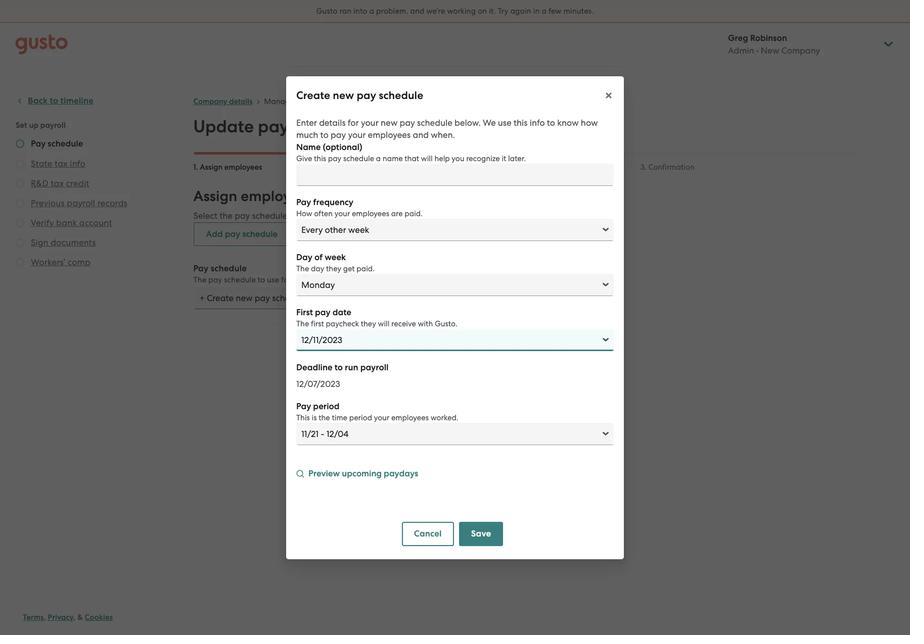 Task type: locate. For each thing, give the bounding box(es) containing it.
the inside pay schedule the pay schedule to use for all employees
[[193, 276, 206, 285]]

add
[[338, 211, 355, 221]]

continue button
[[362, 340, 423, 364]]

2 vertical spatial new
[[364, 211, 381, 221]]

schedule inside enter details for your new pay schedule below. we use this info to know how much to pay your employees and when.
[[417, 118, 452, 128]]

1 vertical spatial the
[[319, 413, 330, 422]]

new inside enter details for your new pay schedule below. we use this info to know how much to pay your employees and when.
[[381, 118, 398, 128]]

1 vertical spatial details
[[319, 118, 346, 128]]

0 vertical spatial will
[[421, 154, 433, 163]]

the inside 'first pay date the first paycheck they will receive with gusto.'
[[296, 319, 309, 328]]

your inside pay frequency how often your employees are paid.
[[335, 209, 350, 218]]

help
[[434, 154, 450, 163]]

schedules for manage pay schedules
[[311, 97, 345, 106]]

the down first
[[296, 319, 309, 328]]

the inside day of week the day they get paid.
[[296, 264, 309, 273]]

will inside name (optional) give this pay schedule a name that will help you recognize it later.
[[421, 154, 433, 163]]

your down 'frequency'
[[335, 209, 350, 218]]

1 horizontal spatial this
[[514, 118, 528, 128]]

2 , from the left
[[73, 613, 76, 622]]

your right time
[[374, 413, 389, 422]]

1 horizontal spatial will
[[421, 154, 433, 163]]

assign
[[200, 163, 223, 172], [193, 188, 237, 205]]

give
[[296, 154, 312, 163]]

the
[[296, 264, 309, 273], [193, 276, 206, 285], [296, 319, 309, 328]]

1 vertical spatial period
[[349, 413, 372, 422]]

back
[[325, 347, 344, 357]]

1 horizontal spatial period
[[349, 413, 372, 422]]

add pay schedule
[[206, 229, 278, 240]]

for up (optional)
[[348, 118, 359, 128]]

0 vertical spatial the
[[296, 264, 309, 273]]

1 vertical spatial schedules
[[293, 116, 371, 137]]

1 vertical spatial will
[[378, 319, 390, 328]]

terms
[[23, 613, 44, 622]]

1 vertical spatial pay
[[193, 263, 209, 274]]

your inside pay period this is the time period your employees worked.
[[374, 413, 389, 422]]

how
[[581, 118, 598, 128]]

cancel
[[414, 529, 442, 539]]

the for day of week
[[296, 264, 309, 273]]

1 vertical spatial they
[[361, 319, 376, 328]]

pay
[[357, 89, 376, 102], [296, 97, 309, 106], [258, 116, 289, 137], [400, 118, 415, 128], [331, 130, 346, 140], [328, 154, 341, 163], [334, 188, 360, 205], [235, 211, 250, 221], [383, 211, 399, 221], [225, 229, 240, 240], [208, 276, 222, 285], [315, 307, 330, 318]]

and left we're
[[410, 7, 424, 16]]

into
[[354, 7, 367, 16]]

, left &
[[73, 613, 76, 622]]

to
[[547, 118, 555, 128], [320, 130, 329, 140], [317, 188, 331, 205], [258, 276, 265, 285], [335, 362, 343, 373]]

and
[[410, 7, 424, 16], [413, 130, 429, 140], [452, 163, 466, 172]]

employees
[[368, 130, 411, 140], [224, 163, 262, 172], [241, 188, 313, 205], [352, 209, 389, 218], [304, 276, 342, 285], [391, 413, 429, 422]]

details inside enter details for your new pay schedule below. we use this info to know how much to pay your employees and when.
[[319, 118, 346, 128]]

period up 'is'
[[313, 401, 340, 412]]

receive
[[391, 319, 416, 328]]

,
[[44, 613, 46, 622], [73, 613, 76, 622]]

period right time
[[349, 413, 372, 422]]

paid.
[[405, 209, 423, 218], [357, 264, 375, 273]]

to left 'all' at left top
[[258, 276, 265, 285]]

assign up select
[[193, 188, 237, 205]]

1 horizontal spatial they
[[361, 319, 376, 328]]

the right select
[[219, 211, 233, 221]]

are
[[391, 209, 403, 218]]

0 vertical spatial details
[[229, 97, 253, 106]]

0 horizontal spatial for
[[281, 276, 291, 285]]

module__icon___go7vc image
[[296, 470, 304, 478]]

company details
[[193, 97, 253, 106]]

0 vertical spatial they
[[326, 264, 341, 273]]

cookies
[[85, 613, 113, 622]]

will right that
[[421, 154, 433, 163]]

paid. right get at the top left of page
[[357, 264, 375, 273]]

on
[[478, 7, 487, 16]]

we
[[483, 118, 496, 128]]

, left privacy
[[44, 613, 46, 622]]

for inside pay schedule the pay schedule to use for all employees
[[281, 276, 291, 285]]

pay inside pay frequency how often your employees are paid.
[[296, 197, 311, 208]]

pay for pay schedule
[[193, 263, 209, 274]]

account menu element
[[715, 23, 895, 66]]

1 horizontal spatial details
[[319, 118, 346, 128]]

preview upcoming paydays
[[308, 468, 418, 479]]

0 vertical spatial the
[[219, 211, 233, 221]]

this
[[514, 118, 528, 128], [314, 154, 326, 163]]

terms , privacy , & cookies
[[23, 613, 113, 622]]

1 horizontal spatial use
[[498, 118, 512, 128]]

0 vertical spatial period
[[313, 401, 340, 412]]

back button
[[312, 340, 357, 364]]

paid. inside day of week the day they get paid.
[[357, 264, 375, 273]]

0 vertical spatial schedules
[[311, 97, 345, 106]]

enter details for your new pay schedule below. we use this info to know how much to pay your employees and when.
[[296, 118, 598, 140]]

cancel button
[[402, 522, 454, 546]]

details right enter
[[319, 118, 346, 128]]

1 vertical spatial new
[[381, 118, 398, 128]]

0 horizontal spatial they
[[326, 264, 341, 273]]

use right we
[[498, 118, 512, 128]]

use
[[498, 118, 512, 128], [267, 276, 279, 285]]

to right much
[[320, 130, 329, 140]]

run
[[345, 362, 358, 373]]

period
[[313, 401, 340, 412], [349, 413, 372, 422]]

employees inside pay schedule the pay schedule to use for all employees
[[304, 276, 342, 285]]

more
[[465, 211, 486, 221]]

they inside day of week the day they get paid.
[[326, 264, 341, 273]]

employees inside pay frequency how often your employees are paid.
[[352, 209, 389, 218]]

1 vertical spatial the
[[193, 276, 206, 285]]

deadline
[[296, 362, 333, 373]]

how
[[296, 209, 312, 218]]

for left 'all' at left top
[[281, 276, 291, 285]]

preview
[[308, 468, 340, 479]]

schedules
[[311, 97, 345, 106], [293, 116, 371, 137], [364, 188, 430, 205]]

dialog main content element
[[286, 110, 624, 559]]

1 horizontal spatial paid.
[[405, 209, 423, 218]]

a inside select the pay schedule you'd like or add a new pay schedule. learn more .
[[357, 211, 362, 221]]

this left info
[[514, 118, 528, 128]]

&
[[77, 613, 83, 622]]

1 horizontal spatial for
[[348, 118, 359, 128]]

to inside pay schedule the pay schedule to use for all employees
[[258, 276, 265, 285]]

use inside enter details for your new pay schedule below. we use this info to know how much to pay your employees and when.
[[498, 118, 512, 128]]

the down add
[[193, 276, 206, 285]]

below.
[[455, 118, 481, 128]]

enter
[[296, 118, 317, 128]]

employees left are
[[352, 209, 389, 218]]

you
[[452, 154, 464, 163]]

1 vertical spatial use
[[267, 276, 279, 285]]

the right 'is'
[[319, 413, 330, 422]]

0 vertical spatial and
[[410, 7, 424, 16]]

12/07/2023
[[296, 379, 340, 389]]

and inside enter details for your new pay schedule below. we use this info to know how much to pay your employees and when.
[[413, 130, 429, 140]]

the inside pay period this is the time period your employees worked.
[[319, 413, 330, 422]]

save button
[[459, 522, 503, 546]]

confirmation
[[648, 163, 695, 172]]

again
[[510, 7, 531, 16]]

will left receive
[[378, 319, 390, 328]]

schedule
[[379, 89, 423, 102], [417, 118, 452, 128], [343, 154, 374, 163], [252, 211, 287, 221], [242, 229, 278, 240], [211, 263, 247, 274], [224, 276, 256, 285]]

update
[[193, 116, 254, 137]]

employees left "worked."
[[391, 413, 429, 422]]

details for company
[[229, 97, 253, 106]]

your up (optional)
[[348, 130, 366, 140]]

new left are
[[364, 211, 381, 221]]

pay up this
[[296, 401, 311, 412]]

pay for pay period
[[296, 401, 311, 412]]

this right 'give'
[[314, 154, 326, 163]]

new
[[333, 89, 354, 102], [381, 118, 398, 128], [364, 211, 381, 221]]

home image
[[15, 34, 68, 54]]

a right add
[[357, 211, 362, 221]]

pay period this is the time period your employees worked.
[[296, 401, 458, 422]]

continue
[[375, 347, 411, 357]]

details up update
[[229, 97, 253, 106]]

1 vertical spatial for
[[281, 276, 291, 285]]

and right 'help' on the left of page
[[452, 163, 466, 172]]

details for enter
[[319, 118, 346, 128]]

pay inside pay schedule the pay schedule to use for all employees
[[208, 276, 222, 285]]

payroll
[[360, 362, 389, 373]]

that
[[405, 154, 419, 163]]

the inside select the pay schedule you'd like or add a new pay schedule. learn more .
[[219, 211, 233, 221]]

gusto ran into a problem, and we're working on it. try again in a few minutes.
[[316, 7, 594, 16]]

2 vertical spatial the
[[296, 319, 309, 328]]

submit
[[468, 163, 491, 172]]

0 horizontal spatial ,
[[44, 613, 46, 622]]

schedules up (optional)
[[293, 116, 371, 137]]

0 vertical spatial paid.
[[405, 209, 423, 218]]

try
[[498, 7, 508, 16]]

new up name
[[381, 118, 398, 128]]

pay down add
[[193, 263, 209, 274]]

the for first pay date
[[296, 319, 309, 328]]

the down day
[[296, 264, 309, 273]]

paid. right are
[[405, 209, 423, 218]]

1 vertical spatial paid.
[[357, 264, 375, 273]]

learn
[[440, 211, 463, 221]]

pay inside pay schedule the pay schedule to use for all employees
[[193, 263, 209, 274]]

0 horizontal spatial paid.
[[357, 264, 375, 273]]

0 horizontal spatial the
[[219, 211, 233, 221]]

0 vertical spatial assign
[[200, 163, 223, 172]]

0 horizontal spatial use
[[267, 276, 279, 285]]

a left name
[[376, 154, 381, 163]]

a inside name (optional) give this pay schedule a name that will help you recognize it later.
[[376, 154, 381, 163]]

schedules up enter
[[311, 97, 345, 106]]

later.
[[508, 154, 526, 163]]

this
[[296, 413, 310, 422]]

employees down day
[[304, 276, 342, 285]]

0 horizontal spatial this
[[314, 154, 326, 163]]

select
[[193, 211, 217, 221]]

employees up name
[[368, 130, 411, 140]]

terms link
[[23, 613, 44, 622]]

1 horizontal spatial the
[[319, 413, 330, 422]]

0 vertical spatial this
[[514, 118, 528, 128]]

0 vertical spatial use
[[498, 118, 512, 128]]

0 horizontal spatial will
[[378, 319, 390, 328]]

2 vertical spatial and
[[452, 163, 466, 172]]

they inside 'first pay date the first paycheck they will receive with gusto.'
[[361, 319, 376, 328]]

deadline to run payroll element
[[296, 361, 614, 390]]

they down week on the top left of page
[[326, 264, 341, 273]]

1 vertical spatial this
[[314, 154, 326, 163]]

schedules for update pay schedules
[[293, 116, 371, 137]]

they right 'paycheck'
[[361, 319, 376, 328]]

1 vertical spatial and
[[413, 130, 429, 140]]

0 vertical spatial pay
[[296, 197, 311, 208]]

schedule inside button
[[242, 229, 278, 240]]

pay inside pay period this is the time period your employees worked.
[[296, 401, 311, 412]]

for
[[348, 118, 359, 128], [281, 276, 291, 285]]

paid. for day of week
[[357, 264, 375, 273]]

paid. inside pay frequency how often your employees are paid.
[[405, 209, 423, 218]]

1 horizontal spatial ,
[[73, 613, 76, 622]]

name (optional) give this pay schedule a name that will help you recognize it later.
[[296, 142, 526, 163]]

new inside select the pay schedule you'd like or add a new pay schedule. learn more .
[[364, 211, 381, 221]]

will
[[421, 154, 433, 163], [378, 319, 390, 328]]

recognize
[[466, 154, 500, 163]]

to right info
[[547, 118, 555, 128]]

schedules up are
[[364, 188, 430, 205]]

assign down update
[[200, 163, 223, 172]]

0 vertical spatial for
[[348, 118, 359, 128]]

will inside 'first pay date the first paycheck they will receive with gusto.'
[[378, 319, 390, 328]]

use left 'all' at left top
[[267, 276, 279, 285]]

first
[[296, 307, 313, 318]]

new right create
[[333, 89, 354, 102]]

1 vertical spatial assign
[[193, 188, 237, 205]]

schedule inside name (optional) give this pay schedule a name that will help you recognize it later.
[[343, 154, 374, 163]]

and up name (optional) give this pay schedule a name that will help you recognize it later.
[[413, 130, 429, 140]]

pay up how
[[296, 197, 311, 208]]

few
[[549, 7, 562, 16]]

employees up you'd
[[241, 188, 313, 205]]

2 vertical spatial pay
[[296, 401, 311, 412]]

to up the often
[[317, 188, 331, 205]]

pay for pay frequency
[[296, 197, 311, 208]]

0 horizontal spatial details
[[229, 97, 253, 106]]



Task type: describe. For each thing, give the bounding box(es) containing it.
when.
[[431, 130, 455, 140]]

we're
[[426, 7, 445, 16]]

deadline to run payroll
[[296, 362, 389, 373]]

of
[[314, 252, 323, 263]]

name
[[383, 154, 403, 163]]

save
[[471, 529, 491, 539]]

this inside name (optional) give this pay schedule a name that will help you recognize it later.
[[314, 154, 326, 163]]

manage pay schedules
[[264, 97, 345, 106]]

employees inside enter details for your new pay schedule below. we use this info to know how much to pay your employees and when.
[[368, 130, 411, 140]]

use inside pay schedule the pay schedule to use for all employees
[[267, 276, 279, 285]]

paydays
[[384, 468, 418, 479]]

create
[[296, 89, 330, 102]]

often
[[314, 209, 333, 218]]

assign for assign employees to pay schedules
[[193, 188, 237, 205]]

add
[[206, 229, 223, 240]]

to left run
[[335, 362, 343, 373]]

Name (optional) text field
[[296, 164, 614, 186]]

in
[[533, 7, 540, 16]]

employees inside pay period this is the time period your employees worked.
[[391, 413, 429, 422]]

cookies button
[[85, 612, 113, 624]]

much
[[296, 130, 318, 140]]

this inside enter details for your new pay schedule below. we use this info to know how much to pay your employees and when.
[[514, 118, 528, 128]]

week
[[325, 252, 346, 263]]

schedule.
[[401, 211, 438, 221]]

date
[[333, 307, 351, 318]]

(optional)
[[323, 142, 362, 152]]

it
[[502, 154, 506, 163]]

create new pay schedule dialog
[[286, 76, 624, 559]]

day
[[296, 252, 312, 263]]

privacy link
[[48, 613, 73, 622]]

create new pay schedule
[[296, 89, 423, 102]]

working
[[447, 7, 476, 16]]

gusto
[[316, 7, 338, 16]]

upcoming
[[342, 468, 382, 479]]

name
[[296, 142, 321, 152]]

0 horizontal spatial period
[[313, 401, 340, 412]]

employees down update
[[224, 163, 262, 172]]

assign employees to pay schedules
[[193, 188, 430, 205]]

worked.
[[431, 413, 458, 422]]

paycheck
[[326, 319, 359, 328]]

day of week the day they get paid.
[[296, 252, 375, 273]]

learn more link
[[440, 211, 486, 221]]

1 , from the left
[[44, 613, 46, 622]]

first
[[311, 319, 324, 328]]

a right in in the top right of the page
[[542, 7, 547, 16]]

gusto.
[[435, 319, 457, 328]]

review
[[425, 163, 450, 172]]

for inside enter details for your new pay schedule below. we use this info to know how much to pay your employees and when.
[[348, 118, 359, 128]]

assign for assign employees
[[200, 163, 223, 172]]

minutes.
[[563, 7, 594, 16]]

schedule inside select the pay schedule you'd like or add a new pay schedule. learn more .
[[252, 211, 287, 221]]

pay frequency how often your employees are paid.
[[296, 197, 423, 218]]

preview upcoming paydays button
[[296, 468, 418, 482]]

all
[[293, 276, 302, 285]]

update pay schedules
[[193, 116, 371, 137]]

ran
[[340, 7, 352, 16]]

pay inside name (optional) give this pay schedule a name that will help you recognize it later.
[[328, 154, 341, 163]]

with
[[418, 319, 433, 328]]

pay inside button
[[225, 229, 240, 240]]

0 vertical spatial new
[[333, 89, 354, 102]]

.
[[486, 211, 488, 221]]

pay schedule the pay schedule to use for all employees
[[193, 263, 342, 285]]

know
[[557, 118, 579, 128]]

select the pay schedule you'd like or add a new pay schedule. learn more .
[[193, 211, 488, 221]]

2 vertical spatial schedules
[[364, 188, 430, 205]]

problem,
[[376, 7, 408, 16]]

assign employees
[[200, 163, 262, 172]]

company
[[193, 97, 227, 106]]

info
[[530, 118, 545, 128]]

company details link
[[193, 97, 253, 106]]

first pay date the first paycheck they will receive with gusto.
[[296, 307, 457, 328]]

like
[[313, 211, 326, 221]]

is
[[312, 413, 317, 422]]

it.
[[489, 7, 496, 16]]

manage
[[264, 97, 294, 106]]

get
[[343, 264, 355, 273]]

you'd
[[290, 211, 311, 221]]

day
[[311, 264, 324, 273]]

your down create new pay schedule
[[361, 118, 379, 128]]

privacy
[[48, 613, 73, 622]]

a right into
[[369, 7, 374, 16]]

paid. for pay frequency
[[405, 209, 423, 218]]

add pay schedule button
[[193, 222, 290, 246]]

pay inside 'first pay date the first paycheck they will receive with gusto.'
[[315, 307, 330, 318]]



Task type: vqa. For each thing, say whether or not it's contained in the screenshot.
Gusto navigation element
no



